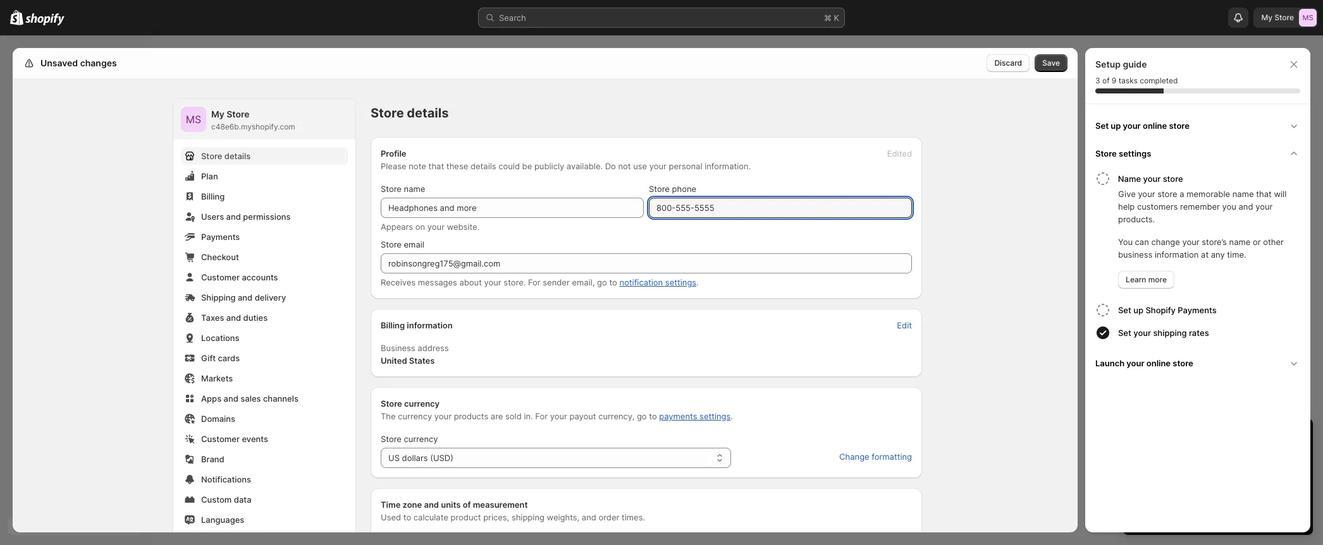 Task type: locate. For each thing, give the bounding box(es) containing it.
2 horizontal spatial to
[[649, 412, 657, 422]]

0 horizontal spatial my
[[211, 109, 224, 120]]

1 horizontal spatial of
[[1103, 76, 1110, 85]]

mark name your store as done image
[[1096, 171, 1111, 187]]

your left payout
[[550, 412, 567, 422]]

plan
[[201, 171, 218, 182]]

0 vertical spatial settings
[[1119, 149, 1152, 159]]

notifications link
[[181, 471, 348, 489]]

store inside give your store a memorable name that will help customers remember you and your products.
[[1158, 189, 1178, 199]]

store details up plan
[[201, 151, 251, 161]]

my for my store c48e6b.myshopify.com
[[211, 109, 224, 120]]

settings up "name"
[[1119, 149, 1152, 159]]

personal
[[669, 161, 703, 171]]

1 vertical spatial customer
[[201, 435, 240, 445]]

billing for billing information
[[381, 321, 405, 331]]

set up store settings
[[1096, 121, 1109, 131]]

set up your online store
[[1096, 121, 1190, 131]]

store inside "store currency the currency your products are sold in. for your payout currency, go to payments settings ."
[[381, 399, 402, 409]]

users and permissions link
[[181, 208, 348, 226]]

0 vertical spatial billing
[[201, 192, 225, 202]]

shopify image
[[10, 10, 24, 25], [25, 13, 65, 26]]

store up the c48e6b.myshopify.com
[[227, 109, 250, 120]]

0 horizontal spatial to
[[403, 513, 411, 523]]

settings
[[1119, 149, 1152, 159], [665, 278, 697, 288], [700, 412, 731, 422]]

payments up rates
[[1178, 306, 1217, 316]]

to left payments
[[649, 412, 657, 422]]

billing link
[[181, 188, 348, 206]]

store up 'mark name your store as done' image
[[1096, 149, 1117, 159]]

notifications
[[201, 475, 251, 485]]

0 vertical spatial that
[[429, 161, 444, 171]]

sold
[[505, 412, 522, 422]]

. down store email text box
[[697, 278, 699, 288]]

0 horizontal spatial .
[[697, 278, 699, 288]]

appears on your website.
[[381, 222, 480, 232]]

discard
[[995, 58, 1022, 68]]

1 horizontal spatial my
[[1262, 13, 1273, 22]]

information down change
[[1155, 250, 1199, 260]]

users
[[201, 212, 224, 222]]

formatting
[[872, 452, 912, 462]]

store up the
[[381, 399, 402, 409]]

0 vertical spatial for
[[528, 278, 541, 288]]

to
[[610, 278, 617, 288], [649, 412, 657, 422], [403, 513, 411, 523]]

to left notification
[[610, 278, 617, 288]]

your left the store.
[[484, 278, 501, 288]]

name your store element
[[1093, 188, 1306, 289]]

0 vertical spatial set
[[1096, 121, 1109, 131]]

taxes
[[201, 313, 224, 323]]

business
[[381, 344, 415, 354]]

store currency
[[381, 435, 438, 445]]

details inside shop settings menu "element"
[[224, 151, 251, 161]]

0 vertical spatial my
[[1262, 13, 1273, 22]]

rates
[[1189, 328, 1209, 338]]

0 vertical spatial of
[[1103, 76, 1110, 85]]

settings inside "store currency the currency your products are sold in. for your payout currency, go to payments settings ."
[[700, 412, 731, 422]]

channels
[[263, 394, 299, 404]]

2 vertical spatial currency
[[404, 435, 438, 445]]

customer inside customer accounts link
[[201, 273, 240, 283]]

you
[[1223, 202, 1237, 212]]

1 vertical spatial online
[[1147, 359, 1171, 369]]

2 vertical spatial set
[[1119, 328, 1132, 338]]

store details up profile
[[371, 106, 449, 121]]

1 horizontal spatial settings
[[700, 412, 731, 422]]

set inside set up your online store button
[[1096, 121, 1109, 131]]

setup guide dialog
[[1086, 48, 1311, 533]]

that inside give your store a memorable name that will help customers remember you and your products.
[[1257, 189, 1272, 199]]

customer for customer accounts
[[201, 273, 240, 283]]

1 horizontal spatial billing
[[381, 321, 405, 331]]

go right 'email,'
[[597, 278, 607, 288]]

billing inside shop settings menu "element"
[[201, 192, 225, 202]]

settings inside button
[[1119, 149, 1152, 159]]

store inside button
[[1096, 149, 1117, 159]]

9
[[1112, 76, 1117, 85]]

store details inside shop settings menu "element"
[[201, 151, 251, 161]]

store down rates
[[1173, 359, 1194, 369]]

. inside "store currency the currency your products are sold in. for your payout currency, go to payments settings ."
[[731, 412, 733, 422]]

set inside set up shopify payments button
[[1119, 306, 1132, 316]]

store up plan
[[201, 151, 222, 161]]

my left my store icon
[[1262, 13, 1273, 22]]

memorable
[[1187, 189, 1231, 199]]

2 horizontal spatial details
[[471, 161, 496, 171]]

1 vertical spatial .
[[731, 412, 733, 422]]

1 horizontal spatial store details
[[371, 106, 449, 121]]

customer
[[201, 273, 240, 283], [201, 435, 240, 445]]

name down note
[[404, 184, 425, 194]]

of up product
[[463, 500, 471, 511]]

could
[[499, 161, 520, 171]]

up inside set up your online store button
[[1111, 121, 1121, 131]]

my inside "my store c48e6b.myshopify.com"
[[211, 109, 224, 120]]

edit
[[897, 321, 912, 331]]

prices,
[[483, 513, 509, 523]]

1 vertical spatial for
[[535, 412, 548, 422]]

payments up checkout
[[201, 232, 240, 242]]

your right "name"
[[1144, 174, 1161, 184]]

up up store settings
[[1111, 121, 1121, 131]]

your right you
[[1256, 202, 1273, 212]]

and right apps
[[224, 394, 238, 404]]

store up the a
[[1163, 174, 1184, 184]]

0 horizontal spatial settings
[[665, 278, 697, 288]]

details up note
[[407, 106, 449, 121]]

name inside "you can change your store's name or other business information at any time."
[[1230, 237, 1251, 247]]

my right my store image
[[211, 109, 224, 120]]

settings
[[38, 58, 74, 68]]

store email
[[381, 240, 424, 250]]

setup guide
[[1096, 59, 1147, 70]]

change
[[840, 452, 870, 462]]

in.
[[524, 412, 533, 422]]

0 vertical spatial up
[[1111, 121, 1121, 131]]

for right the store.
[[528, 278, 541, 288]]

1 vertical spatial settings
[[665, 278, 697, 288]]

0 vertical spatial currency
[[404, 399, 440, 409]]

0 horizontal spatial that
[[429, 161, 444, 171]]

to down zone
[[403, 513, 411, 523]]

name up you
[[1233, 189, 1254, 199]]

set right mark set up shopify payments as done icon
[[1119, 306, 1132, 316]]

currency
[[404, 399, 440, 409], [398, 412, 432, 422], [404, 435, 438, 445]]

for right in.
[[535, 412, 548, 422]]

to inside "store currency the currency your products are sold in. for your payout currency, go to payments settings ."
[[649, 412, 657, 422]]

name inside give your store a memorable name that will help customers remember you and your products.
[[1233, 189, 1254, 199]]

customer inside customer events link
[[201, 435, 240, 445]]

1 vertical spatial set
[[1119, 306, 1132, 316]]

data
[[234, 495, 252, 505]]

0 horizontal spatial information
[[407, 321, 453, 331]]

online up store settings
[[1143, 121, 1167, 131]]

0 vertical spatial information
[[1155, 250, 1199, 260]]

name up time.
[[1230, 237, 1251, 247]]

1 vertical spatial up
[[1134, 306, 1144, 316]]

address
[[418, 344, 449, 354]]

0 vertical spatial to
[[610, 278, 617, 288]]

appears
[[381, 222, 413, 232]]

0 vertical spatial go
[[597, 278, 607, 288]]

1 horizontal spatial payments
[[1178, 306, 1217, 316]]

set inside set your shipping rates button
[[1119, 328, 1132, 338]]

0 horizontal spatial details
[[224, 151, 251, 161]]

billing up business on the left bottom
[[381, 321, 405, 331]]

store up us
[[381, 435, 402, 445]]

0 horizontal spatial payments
[[201, 232, 240, 242]]

store currency the currency your products are sold in. for your payout currency, go to payments settings .
[[381, 399, 733, 422]]

shipping
[[201, 293, 236, 303]]

details left could
[[471, 161, 496, 171]]

0 horizontal spatial billing
[[201, 192, 225, 202]]

0 vertical spatial store details
[[371, 106, 449, 121]]

c48e6b.myshopify.com
[[211, 122, 295, 132]]

set your shipping rates button
[[1119, 322, 1306, 345]]

Store phone text field
[[649, 198, 912, 218]]

go inside "store currency the currency your products are sold in. for your payout currency, go to payments settings ."
[[637, 412, 647, 422]]

. right payments
[[731, 412, 733, 422]]

1 horizontal spatial to
[[610, 278, 617, 288]]

set
[[1096, 121, 1109, 131], [1119, 306, 1132, 316], [1119, 328, 1132, 338]]

Store name text field
[[381, 198, 644, 218]]

completed
[[1140, 76, 1178, 85]]

custom data link
[[181, 492, 348, 509]]

on
[[416, 222, 425, 232]]

your left store's
[[1183, 237, 1200, 247]]

details
[[407, 106, 449, 121], [224, 151, 251, 161], [471, 161, 496, 171]]

1 horizontal spatial information
[[1155, 250, 1199, 260]]

at
[[1201, 250, 1209, 260]]

2 vertical spatial settings
[[700, 412, 731, 422]]

you
[[1119, 237, 1133, 247]]

receives messages about your store. for sender email, go to notification settings .
[[381, 278, 699, 288]]

1 vertical spatial my
[[211, 109, 224, 120]]

1 vertical spatial payments
[[1178, 306, 1217, 316]]

units
[[441, 500, 461, 511]]

online down set your shipping rates
[[1147, 359, 1171, 369]]

name for you can change your store's name or other business information at any time.
[[1230, 237, 1251, 247]]

k
[[834, 13, 840, 23]]

0 vertical spatial customer
[[201, 273, 240, 283]]

shipping down set up shopify payments
[[1154, 328, 1187, 338]]

you can change your store's name or other business information at any time.
[[1119, 237, 1284, 260]]

1 horizontal spatial that
[[1257, 189, 1272, 199]]

1 horizontal spatial shopify image
[[25, 13, 65, 26]]

2 customer from the top
[[201, 435, 240, 445]]

store down appears
[[381, 240, 402, 250]]

shipping down measurement
[[512, 513, 545, 523]]

time zone and units of measurement used to calculate product prices, shipping weights, and order times.
[[381, 500, 645, 523]]

1 horizontal spatial details
[[407, 106, 449, 121]]

details down the c48e6b.myshopify.com
[[224, 151, 251, 161]]

billing up users on the top left
[[201, 192, 225, 202]]

permissions
[[243, 212, 291, 222]]

1 vertical spatial billing
[[381, 321, 405, 331]]

1 vertical spatial of
[[463, 500, 471, 511]]

1 horizontal spatial shipping
[[1154, 328, 1187, 338]]

set up launch
[[1119, 328, 1132, 338]]

store down please
[[381, 184, 402, 194]]

store left the a
[[1158, 189, 1178, 199]]

customer down domains
[[201, 435, 240, 445]]

go
[[597, 278, 607, 288], [637, 412, 647, 422]]

3 of 9 tasks completed
[[1096, 76, 1178, 85]]

launch
[[1096, 359, 1125, 369]]

2 horizontal spatial settings
[[1119, 149, 1152, 159]]

up inside set up shopify payments button
[[1134, 306, 1144, 316]]

of inside setup guide dialog
[[1103, 76, 1110, 85]]

information.
[[705, 161, 751, 171]]

shipping and delivery link
[[181, 289, 348, 307]]

of
[[1103, 76, 1110, 85], [463, 500, 471, 511]]

change formatting button
[[832, 449, 920, 466]]

shipping
[[1154, 328, 1187, 338], [512, 513, 545, 523]]

1 horizontal spatial .
[[731, 412, 733, 422]]

brand
[[201, 455, 224, 465]]

1 vertical spatial to
[[649, 412, 657, 422]]

and inside give your store a memorable name that will help customers remember you and your products.
[[1239, 202, 1254, 212]]

settings right payments
[[700, 412, 731, 422]]

1 vertical spatial shipping
[[512, 513, 545, 523]]

used
[[381, 513, 401, 523]]

currency for store currency the currency your products are sold in. for your payout currency, go to payments settings .
[[404, 399, 440, 409]]

1 customer from the top
[[201, 273, 240, 283]]

customer down checkout
[[201, 273, 240, 283]]

0 vertical spatial payments
[[201, 232, 240, 242]]

and right you
[[1239, 202, 1254, 212]]

1 horizontal spatial up
[[1134, 306, 1144, 316]]

locations
[[201, 333, 240, 344]]

1 vertical spatial that
[[1257, 189, 1272, 199]]

1 horizontal spatial go
[[637, 412, 647, 422]]

0 vertical spatial shipping
[[1154, 328, 1187, 338]]

us dollars (usd)
[[388, 454, 454, 464]]

that left will
[[1257, 189, 1272, 199]]

domains link
[[181, 411, 348, 428]]

about
[[460, 278, 482, 288]]

0 horizontal spatial of
[[463, 500, 471, 511]]

1 vertical spatial information
[[407, 321, 453, 331]]

set for set up your online store
[[1096, 121, 1109, 131]]

store up store settings button
[[1169, 121, 1190, 131]]

apps
[[201, 394, 221, 404]]

that right note
[[429, 161, 444, 171]]

sender
[[543, 278, 570, 288]]

up left 'shopify'
[[1134, 306, 1144, 316]]

and inside "link"
[[224, 394, 238, 404]]

0 horizontal spatial shipping
[[512, 513, 545, 523]]

1 vertical spatial store details
[[201, 151, 251, 161]]

information up address
[[407, 321, 453, 331]]

to inside time zone and units of measurement used to calculate product prices, shipping weights, and order times.
[[403, 513, 411, 523]]

go right currency,
[[637, 412, 647, 422]]

settings down store email text box
[[665, 278, 697, 288]]

payments inside payments link
[[201, 232, 240, 242]]

times.
[[622, 513, 645, 523]]

0 horizontal spatial up
[[1111, 121, 1121, 131]]

for inside "store currency the currency your products are sold in. for your payout currency, go to payments settings ."
[[535, 412, 548, 422]]

products
[[454, 412, 489, 422]]

your up store settings
[[1123, 121, 1141, 131]]

2 vertical spatial to
[[403, 513, 411, 523]]

billing
[[201, 192, 225, 202], [381, 321, 405, 331]]

set for set your shipping rates
[[1119, 328, 1132, 338]]

and left order
[[582, 513, 596, 523]]

0 horizontal spatial store details
[[201, 151, 251, 161]]

of left the 9 at right top
[[1103, 76, 1110, 85]]

1 vertical spatial go
[[637, 412, 647, 422]]



Task type: vqa. For each thing, say whether or not it's contained in the screenshot.
My Store icon in the the Shop settings menu element
no



Task type: describe. For each thing, give the bounding box(es) containing it.
locations link
[[181, 330, 348, 347]]

customer for customer events
[[201, 435, 240, 445]]

name for give your store a memorable name that will help customers remember you and your products.
[[1233, 189, 1254, 199]]

more
[[1149, 275, 1167, 285]]

store inside "my store c48e6b.myshopify.com"
[[227, 109, 250, 120]]

Store email text field
[[381, 254, 912, 274]]

these
[[447, 161, 468, 171]]

0 vertical spatial .
[[697, 278, 699, 288]]

business address united states
[[381, 344, 449, 366]]

shipping inside time zone and units of measurement used to calculate product prices, shipping weights, and order times.
[[512, 513, 545, 523]]

my store image
[[181, 107, 206, 132]]

store phone
[[649, 184, 697, 194]]

email
[[404, 240, 424, 250]]

store inside 'button'
[[1163, 174, 1184, 184]]

set for set up shopify payments
[[1119, 306, 1132, 316]]

customer accounts link
[[181, 269, 348, 287]]

checkout
[[201, 252, 239, 263]]

apps and sales channels
[[201, 394, 299, 404]]

unsaved changes
[[40, 58, 117, 68]]

any
[[1211, 250, 1225, 260]]

billing for billing
[[201, 192, 225, 202]]

information inside "you can change your store's name or other business information at any time."
[[1155, 250, 1199, 260]]

not
[[618, 161, 631, 171]]

products.
[[1119, 214, 1155, 225]]

please note that these details could be publicly available. do not use your personal information.
[[381, 161, 751, 171]]

store up profile
[[371, 106, 404, 121]]

notification settings link
[[620, 278, 697, 288]]

mark set up shopify payments as done image
[[1096, 303, 1111, 318]]

customer events link
[[181, 431, 348, 449]]

events
[[242, 435, 268, 445]]

profile
[[381, 149, 406, 159]]

time
[[381, 500, 401, 511]]

your inside "you can change your store's name or other business information at any time."
[[1183, 237, 1200, 247]]

markets link
[[181, 370, 348, 388]]

launch your online store
[[1096, 359, 1194, 369]]

1 vertical spatial currency
[[398, 412, 432, 422]]

discard button
[[987, 54, 1030, 72]]

store's
[[1202, 237, 1227, 247]]

tasks
[[1119, 76, 1138, 85]]

accounts
[[242, 273, 278, 283]]

zone
[[403, 500, 422, 511]]

up for your
[[1111, 121, 1121, 131]]

publicly
[[535, 161, 564, 171]]

checkout link
[[181, 249, 348, 266]]

information inside settings dialog
[[407, 321, 453, 331]]

(usd)
[[430, 454, 454, 464]]

available.
[[567, 161, 603, 171]]

set up your online store button
[[1091, 112, 1306, 140]]

name
[[1119, 174, 1141, 184]]

name inside settings dialog
[[404, 184, 425, 194]]

your down 'shopify'
[[1134, 328, 1151, 338]]

your right launch
[[1127, 359, 1145, 369]]

states
[[409, 356, 435, 366]]

your right 'use'
[[650, 161, 667, 171]]

and down customer accounts at the left
[[238, 293, 253, 303]]

⌘
[[824, 13, 832, 23]]

3 days left in your trial element
[[1124, 452, 1313, 536]]

shipping inside button
[[1154, 328, 1187, 338]]

business
[[1119, 250, 1153, 260]]

payments link
[[181, 228, 348, 246]]

dollars
[[402, 454, 428, 464]]

languages link
[[181, 512, 348, 530]]

brand link
[[181, 451, 348, 469]]

and right users on the top left
[[226, 212, 241, 222]]

use
[[633, 161, 647, 171]]

store.
[[504, 278, 526, 288]]

website.
[[447, 222, 480, 232]]

your right on
[[428, 222, 445, 232]]

other
[[1264, 237, 1284, 247]]

your inside 'button'
[[1144, 174, 1161, 184]]

store left phone
[[649, 184, 670, 194]]

and right the taxes
[[226, 313, 241, 323]]

do
[[605, 161, 616, 171]]

order
[[599, 513, 620, 523]]

set up shopify payments button
[[1119, 299, 1306, 322]]

receives
[[381, 278, 416, 288]]

delivery
[[255, 293, 286, 303]]

your down name your store
[[1138, 189, 1156, 199]]

my store image
[[1299, 9, 1317, 27]]

measurement
[[473, 500, 528, 511]]

edit button
[[890, 317, 920, 335]]

gift cards
[[201, 354, 240, 364]]

change
[[1152, 237, 1180, 247]]

ms button
[[181, 107, 206, 132]]

of inside time zone and units of measurement used to calculate product prices, shipping weights, and order times.
[[463, 500, 471, 511]]

customer events
[[201, 435, 268, 445]]

your left products
[[435, 412, 452, 422]]

can
[[1135, 237, 1149, 247]]

⌘ k
[[824, 13, 840, 23]]

up for shopify
[[1134, 306, 1144, 316]]

and up calculate
[[424, 500, 439, 511]]

learn more
[[1126, 275, 1167, 285]]

set your shipping rates
[[1119, 328, 1209, 338]]

payments inside set up shopify payments button
[[1178, 306, 1217, 316]]

the
[[381, 412, 396, 422]]

plan link
[[181, 168, 348, 185]]

search
[[499, 13, 526, 23]]

messages
[[418, 278, 457, 288]]

change formatting
[[840, 452, 912, 462]]

0 horizontal spatial go
[[597, 278, 607, 288]]

be
[[522, 161, 532, 171]]

currency for store currency
[[404, 435, 438, 445]]

that inside settings dialog
[[429, 161, 444, 171]]

store settings
[[1096, 149, 1152, 159]]

will
[[1274, 189, 1287, 199]]

custom data
[[201, 495, 252, 505]]

payments settings link
[[659, 412, 731, 422]]

changes
[[80, 58, 117, 68]]

united
[[381, 356, 407, 366]]

unsaved
[[40, 58, 78, 68]]

setup
[[1096, 59, 1121, 70]]

my for my store
[[1262, 13, 1273, 22]]

customers
[[1137, 202, 1178, 212]]

a
[[1180, 189, 1185, 199]]

store left my store icon
[[1275, 13, 1294, 22]]

duties
[[243, 313, 268, 323]]

shop settings menu element
[[173, 99, 356, 546]]

save
[[1043, 58, 1060, 68]]

settings dialog
[[13, 48, 1078, 546]]

sales
[[241, 394, 261, 404]]

0 vertical spatial online
[[1143, 121, 1167, 131]]

are
[[491, 412, 503, 422]]

3
[[1096, 76, 1101, 85]]

0 horizontal spatial shopify image
[[10, 10, 24, 25]]



